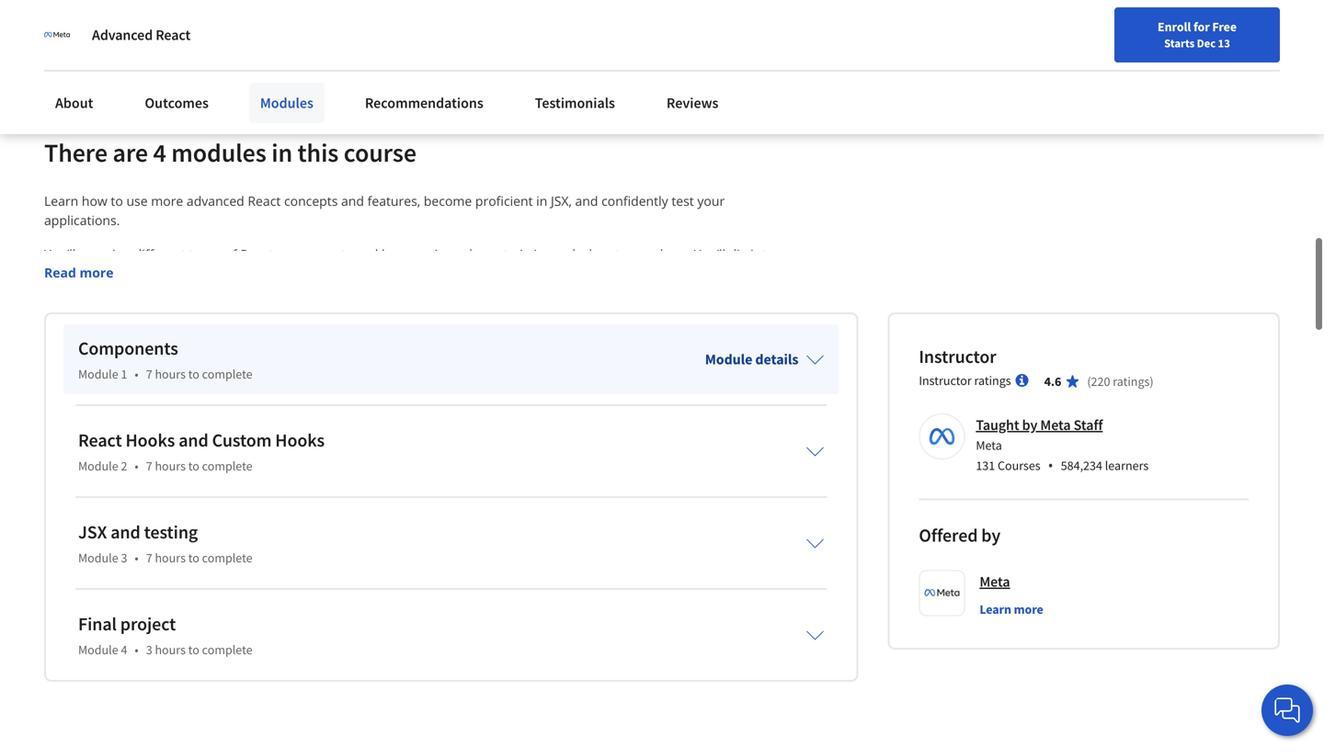 Task type: locate. For each thing, give the bounding box(es) containing it.
• inside jsx and testing module 3 • 7 hours to complete
[[135, 550, 139, 567]]

offered
[[919, 524, 978, 547]]

shared
[[93, 400, 135, 418]]

lift
[[71, 400, 90, 418]]

jsx down react.js
[[71, 651, 89, 669]]

use right 'how'
[[126, 192, 148, 210]]

use up explore
[[631, 246, 652, 263]]

advanced
[[92, 26, 153, 44]]

in down modules
[[272, 137, 293, 169]]

0 vertical spatial 4
[[153, 137, 166, 169]]

data up 2
[[107, 439, 133, 456]]

with down using
[[177, 613, 203, 630]]

when up explore
[[579, 246, 612, 263]]

hooks
[[141, 265, 177, 283], [158, 458, 195, 476]]

in up 'need'
[[343, 381, 355, 398]]

hours up 'up' at the left bottom of the page
[[155, 366, 186, 383]]

test
[[672, 192, 694, 210]]

0 horizontal spatial react.
[[206, 574, 243, 592]]

2 horizontal spatial of
[[399, 420, 412, 437]]

higher right via
[[437, 536, 477, 553]]

fetch
[[71, 439, 103, 456]]

most
[[311, 304, 342, 321]]

hooks
[[126, 429, 175, 452], [275, 429, 325, 452]]

into down learn
[[375, 265, 398, 283]]

testing down application
[[691, 304, 731, 321]]

order right via
[[481, 536, 516, 553]]

create
[[207, 265, 244, 283], [595, 284, 632, 302]]

and
[[225, 22, 248, 41], [341, 192, 364, 210], [575, 192, 598, 210], [355, 246, 378, 263], [553, 246, 576, 263], [181, 265, 204, 283], [122, 284, 145, 302], [445, 284, 468, 302], [162, 304, 185, 321], [664, 304, 687, 321], [144, 381, 167, 398], [179, 429, 209, 452], [252, 458, 275, 476], [111, 521, 140, 544], [600, 536, 623, 553], [320, 613, 343, 630]]

read more button
[[44, 263, 114, 283]]

software:
[[346, 613, 402, 630]]

by for taught
[[1022, 416, 1038, 435]]

1 horizontal spatial testing
[[691, 304, 731, 321]]

0 vertical spatial meta
[[1041, 416, 1071, 435]]

in down 'remote'
[[198, 458, 209, 476]]

0 vertical spatial props.
[[518, 284, 556, 302]]

0 horizontal spatial hooks
[[126, 429, 175, 452]]

1 horizontal spatial with
[[259, 304, 285, 321]]

this up concepts
[[298, 137, 339, 169]]

of right end
[[112, 362, 124, 379]]

a right from on the left of the page
[[170, 439, 177, 456]]

learn for learn how to use more advanced react concepts and features, become proficient in jsx, and confidently test your applications.
[[44, 192, 78, 210]]

hooks up 'custom'
[[158, 458, 195, 476]]

• inside final project module 4 • 3 hours to complete
[[135, 642, 139, 659]]

1 vertical spatial components
[[203, 381, 279, 398]]

patterns,
[[177, 284, 231, 302]]

them
[[302, 458, 334, 476]]

in down 'custom'
[[167, 497, 178, 514]]

build
[[71, 478, 102, 495], [71, 574, 102, 592]]

1 horizontal spatial for
[[1194, 18, 1210, 35]]

learn up applications.
[[44, 192, 78, 210]]

staff
[[1074, 416, 1103, 435]]

2 horizontal spatial render
[[627, 536, 670, 553]]

2 hours from the top
[[155, 458, 186, 475]]

1 horizontal spatial components.
[[415, 420, 494, 437]]

0 vertical spatial by
[[1022, 416, 1038, 435]]

0 vertical spatial testing
[[691, 304, 731, 321]]

module inside final project module 4 • 3 hours to complete
[[78, 642, 118, 659]]

meta image
[[44, 22, 70, 48]]

react.
[[521, 265, 558, 283], [358, 381, 394, 398], [206, 574, 243, 592]]

to inside final project module 4 • 3 hours to complete
[[188, 642, 199, 659]]

final
[[78, 613, 117, 636]]

0 horizontal spatial by
[[982, 524, 1001, 547]]

)
[[1150, 374, 1154, 390]]

1 horizontal spatial higher
[[437, 536, 477, 553]]

0 vertical spatial use
[[71, 458, 94, 476]]

by for offered
[[982, 524, 1001, 547]]

jsx down 'understand'
[[78, 521, 107, 544]]

jsx and testing module 3 • 7 hours to complete
[[78, 521, 253, 567]]

0 vertical spatial render
[[471, 284, 515, 302]]

share
[[75, 22, 111, 41]]

learn down meta 'link'
[[980, 602, 1012, 618]]

2 horizontal spatial components
[[520, 536, 597, 553]]

forms
[[453, 265, 489, 283]]

1 vertical spatial order
[[481, 536, 516, 553]]

depth.
[[181, 497, 220, 514]]

2 vertical spatial use
[[353, 458, 374, 476]]

learn inside "learn how to use more advanced react concepts and features, become proficient in jsx, and confidently test your applications."
[[44, 192, 78, 210]]

component up the patterns
[[127, 516, 196, 534]]

in right 'media'
[[251, 22, 263, 41]]

react inside "learn how to use more advanced react concepts and features, become proficient in jsx, and confidently test your applications."
[[248, 192, 281, 210]]

0 vertical spatial build
[[71, 478, 102, 495]]

need
[[351, 400, 381, 418]]

into
[[751, 246, 774, 263], [375, 265, 398, 283]]

build down test
[[71, 574, 102, 592]]

react left concepts
[[248, 192, 281, 210]]

order down look
[[326, 284, 361, 302]]

in left jsx,
[[536, 192, 548, 210]]

framework
[[481, 304, 546, 321]]

1 vertical spatial 7
[[146, 458, 152, 475]]

integrations,
[[550, 304, 625, 321]]

taught by meta staff link
[[976, 416, 1103, 435]]

0 horizontal spatial use
[[126, 192, 148, 210]]

0 vertical spatial component
[[645, 265, 714, 283]]

advanced down modules
[[187, 192, 244, 210]]

components down efficiently
[[273, 400, 348, 418]]

more inside you'll examine different types of react components and learn various characteristics and when to use them. you'll dig into more advanced hooks and create your own. you'll look into building forms with react. you'll explore component composition and new patterns, such as higher order components and render props. you'll create a web application that consumes api data and get familiar with the most commonly used react framework integrations, tools, and testing techniques. by the end of this course, you will be able to: • render lists and form components efficiently in react. • lift shared state up when several components need the updated data. • leverage react context to share global state for a tree of components. • fetch data from a remote server. • use advanced hooks in react, and put them to use within your application. • build your own custom hooks. • understand jsx in depth. • embrace component composition techniques • use advanced patterns to encapsulate common behavior via higher order components and render props. • test your react components. • build a portfolio using react. you'll gain experience with the following tools and software: • react.js • jsx • react • html, css, a
[[44, 265, 76, 283]]

with down as at top
[[259, 304, 285, 321]]

1 vertical spatial create
[[595, 284, 632, 302]]

1 vertical spatial of
[[112, 362, 124, 379]]

1 vertical spatial with
[[259, 304, 285, 321]]

1 horizontal spatial of
[[225, 246, 237, 263]]

2 vertical spatial jsx
[[71, 651, 89, 669]]

2 complete from the top
[[202, 458, 253, 475]]

of right "tree"
[[399, 420, 412, 437]]

1 vertical spatial into
[[375, 265, 398, 283]]

7 inside jsx and testing module 3 • 7 hours to complete
[[146, 550, 152, 567]]

instructor up "instructor ratings"
[[919, 346, 997, 369]]

learn for learn more
[[980, 602, 1012, 618]]

• inside react hooks and custom hooks module 2 • 7 hours to complete
[[135, 458, 139, 475]]

hooks down the different
[[141, 265, 177, 283]]

order
[[326, 284, 361, 302], [481, 536, 516, 553]]

7 inside components module 1 • 7 hours to complete
[[146, 366, 152, 383]]

1 vertical spatial 4
[[121, 642, 127, 659]]

by inside the taught by meta staff meta 131 courses • 584,234 learners
[[1022, 416, 1038, 435]]

4 hours from the top
[[155, 642, 186, 659]]

and inside react hooks and custom hooks module 2 • 7 hours to complete
[[179, 429, 209, 452]]

it
[[114, 22, 123, 41]]

course
[[344, 137, 417, 169]]

1 hooks from the left
[[126, 429, 175, 452]]

ratings up taught at the bottom right of the page
[[975, 373, 1011, 389]]

1 instructor from the top
[[919, 346, 997, 369]]

module left 1
[[78, 366, 118, 383]]

for up dec
[[1194, 18, 1210, 35]]

1 horizontal spatial use
[[353, 458, 374, 476]]

1 vertical spatial use
[[71, 536, 94, 553]]

components module 1 • 7 hours to complete
[[78, 337, 253, 383]]

by right taught at the bottom right of the page
[[1022, 416, 1038, 435]]

use
[[71, 458, 94, 476], [71, 536, 94, 553]]

use down fetch at bottom
[[71, 458, 94, 476]]

1 7 from the top
[[146, 366, 152, 383]]

instructor up taught by meta staff icon
[[919, 373, 972, 389]]

react right used
[[444, 304, 477, 321]]

1 vertical spatial higher
[[437, 536, 477, 553]]

react inside react hooks and custom hooks module 2 • 7 hours to complete
[[78, 429, 122, 452]]

7 inside react hooks and custom hooks module 2 • 7 hours to complete
[[146, 458, 152, 475]]

3 7 from the top
[[146, 550, 152, 567]]

state right global
[[308, 420, 337, 437]]

0 vertical spatial learn
[[44, 192, 78, 210]]

with down "characteristics"
[[492, 265, 518, 283]]

more inside "learn how to use more advanced react concepts and features, become proficient in jsx, and confidently test your applications."
[[151, 192, 183, 210]]

module down final
[[78, 642, 118, 659]]

module down fetch at bottom
[[78, 458, 118, 475]]

module inside components module 1 • 7 hours to complete
[[78, 366, 118, 383]]

the left most
[[288, 304, 308, 321]]

server.
[[227, 439, 268, 456]]

testing inside jsx and testing module 3 • 7 hours to complete
[[144, 521, 198, 544]]

2 7 from the top
[[146, 458, 152, 475]]

of right types
[[225, 246, 237, 263]]

1 vertical spatial build
[[71, 574, 102, 592]]

composition up encapsulate
[[200, 516, 274, 534]]

complete down following
[[202, 642, 253, 659]]

1 horizontal spatial ratings
[[1113, 374, 1150, 390]]

0 vertical spatial of
[[225, 246, 237, 263]]

3 up portfolio
[[121, 550, 127, 567]]

hours down project at left
[[155, 642, 186, 659]]

data down new
[[132, 304, 158, 321]]

1 complete from the top
[[202, 366, 253, 383]]

meta up 131
[[976, 438, 1002, 454]]

3 hours from the top
[[155, 550, 186, 567]]

hooks up 2
[[126, 429, 175, 452]]

module inside react hooks and custom hooks module 2 • 7 hours to complete
[[78, 458, 118, 475]]

0 vertical spatial composition
[[44, 284, 119, 302]]

characteristics
[[463, 246, 549, 263]]

meta up learn more
[[980, 573, 1010, 592]]

learn
[[382, 246, 413, 263]]

within
[[377, 458, 414, 476]]

react down shared on the bottom left of page
[[78, 429, 122, 452]]

you'll examine different types of react components and learn various characteristics and when to use them. you'll dig into more advanced hooks and create your own. you'll look into building forms with react. you'll explore component composition and new patterns, such as higher order components and render props. you'll create a web application that consumes api data and get familiar with the most commonly used react framework integrations, tools, and testing techniques. by the end of this course, you will be able to: • render lists and form components efficiently in react. • lift shared state up when several components need the updated data. • leverage react context to share global state for a tree of components. • fetch data from a remote server. • use advanced hooks in react, and put them to use within your application. • build your own custom hooks. • understand jsx in depth. • embrace component composition techniques • use advanced patterns to encapsulate common behavior via higher order components and render props. • test your react components. • build a portfolio using react. you'll gain experience with the following tools and software: • react.js • jsx • react • html, css, a
[[44, 246, 778, 748]]

ratings
[[975, 373, 1011, 389], [1113, 374, 1150, 390]]

2
[[121, 458, 127, 475]]

2 vertical spatial meta
[[980, 573, 1010, 592]]

leverage
[[71, 420, 125, 437]]

react. right using
[[206, 574, 243, 592]]

with
[[492, 265, 518, 283], [259, 304, 285, 321], [177, 613, 203, 630]]

hours inside jsx and testing module 3 • 7 hours to complete
[[155, 550, 186, 567]]

1 horizontal spatial props.
[[673, 536, 712, 553]]

2 horizontal spatial with
[[492, 265, 518, 283]]

react up portfolio
[[130, 555, 163, 572]]

are
[[113, 137, 148, 169]]

this
[[298, 137, 339, 169], [127, 362, 149, 379]]

state left 'up' at the left bottom of the page
[[138, 400, 168, 418]]

create down types
[[207, 265, 244, 283]]

behavior
[[361, 536, 414, 553]]

0 horizontal spatial render
[[71, 381, 114, 398]]

advanced
[[187, 192, 244, 210], [80, 265, 138, 283], [97, 458, 155, 476], [97, 536, 155, 553]]

jsx down own
[[146, 497, 163, 514]]

embrace
[[71, 516, 124, 534]]

7
[[146, 366, 152, 383], [146, 458, 152, 475], [146, 550, 152, 567]]

module down embrace
[[78, 550, 118, 567]]

react. down "characteristics"
[[521, 265, 558, 283]]

2 vertical spatial 7
[[146, 550, 152, 567]]

composition down read more button
[[44, 284, 119, 302]]

1 horizontal spatial hooks
[[275, 429, 325, 452]]

1 vertical spatial render
[[71, 381, 114, 398]]

hours up 'custom'
[[155, 458, 186, 475]]

0 horizontal spatial learn
[[44, 192, 78, 210]]

hooks up put
[[275, 429, 325, 452]]

own
[[136, 478, 161, 495]]

0 horizontal spatial for
[[341, 420, 358, 437]]

look
[[346, 265, 372, 283]]

api
[[109, 304, 128, 321]]

3 inside jsx and testing module 3 • 7 hours to complete
[[121, 550, 127, 567]]

able
[[266, 362, 292, 379]]

recommendations
[[365, 94, 484, 112]]

1 vertical spatial props.
[[673, 536, 712, 553]]

1 horizontal spatial react.
[[358, 381, 394, 398]]

state
[[138, 400, 168, 418], [308, 420, 337, 437]]

consumes
[[44, 304, 105, 321]]

a
[[636, 284, 643, 302], [361, 420, 368, 437], [170, 439, 177, 456], [105, 574, 112, 592]]

0 horizontal spatial this
[[127, 362, 149, 379]]

testimonials link
[[524, 83, 626, 123]]

learn inside button
[[980, 602, 1012, 618]]

components. down updated
[[415, 420, 494, 437]]

on
[[125, 22, 141, 41]]

use up test
[[71, 536, 94, 553]]

testimonials
[[535, 94, 615, 112]]

1 vertical spatial for
[[341, 420, 358, 437]]

of
[[225, 246, 237, 263], [112, 362, 124, 379], [399, 420, 412, 437]]

component down them.
[[645, 265, 714, 283]]

for inside enroll for free starts dec 13
[[1194, 18, 1210, 35]]

put
[[278, 458, 299, 476]]

0 vertical spatial instructor
[[919, 346, 997, 369]]

complete up several
[[202, 366, 253, 383]]

build up 'understand'
[[71, 478, 102, 495]]

common
[[304, 536, 357, 553]]

2 instructor from the top
[[919, 373, 972, 389]]

by right offered
[[982, 524, 1001, 547]]

to inside components module 1 • 7 hours to complete
[[188, 366, 199, 383]]

7 up portfolio
[[146, 550, 152, 567]]

131
[[976, 458, 995, 474]]

create down explore
[[595, 284, 632, 302]]

0 horizontal spatial order
[[326, 284, 361, 302]]

0 vertical spatial state
[[138, 400, 168, 418]]

1 vertical spatial hooks
[[158, 458, 195, 476]]

1 vertical spatial learn
[[980, 602, 1012, 618]]

0 vertical spatial 7
[[146, 366, 152, 383]]

0 horizontal spatial 4
[[121, 642, 127, 659]]

components. up using
[[166, 555, 245, 572]]

react up html, on the bottom left
[[71, 671, 104, 688]]

0 horizontal spatial components
[[78, 337, 178, 360]]

1 horizontal spatial learn
[[980, 602, 1012, 618]]

1 vertical spatial this
[[127, 362, 149, 379]]

1 horizontal spatial state
[[308, 420, 337, 437]]

react,
[[212, 458, 249, 476]]

encapsulate
[[228, 536, 300, 553]]

into right 'dig'
[[751, 246, 774, 263]]

use left "within"
[[353, 458, 374, 476]]

2 vertical spatial of
[[399, 420, 412, 437]]

4 complete from the top
[[202, 642, 253, 659]]

test
[[71, 555, 96, 572]]

hours inside final project module 4 • 3 hours to complete
[[155, 642, 186, 659]]

1 vertical spatial testing
[[144, 521, 198, 544]]

1 vertical spatial react.
[[358, 381, 394, 398]]

react. up 'need'
[[358, 381, 394, 398]]

7 down from on the left of the page
[[146, 458, 152, 475]]

to inside "learn how to use more advanced react concepts and features, become proficient in jsx, and confidently test your applications."
[[111, 192, 123, 210]]

0 vertical spatial higher
[[282, 284, 322, 302]]

more inside button
[[1014, 602, 1044, 618]]

1 hours from the top
[[155, 366, 186, 383]]

instructor for instructor
[[919, 346, 997, 369]]

2 build from the top
[[71, 574, 102, 592]]

1 horizontal spatial composition
[[200, 516, 274, 534]]

1 vertical spatial jsx
[[78, 521, 107, 544]]

components down will
[[203, 381, 279, 398]]

menu item
[[973, 18, 1091, 78]]

0 horizontal spatial into
[[375, 265, 398, 283]]

for down 'need'
[[341, 420, 358, 437]]

3 down project at left
[[146, 642, 152, 659]]

building
[[402, 265, 450, 283]]

1 vertical spatial instructor
[[919, 373, 972, 389]]

1 vertical spatial use
[[631, 246, 652, 263]]

html,
[[71, 690, 109, 708]]

3 inside final project module 4 • 3 hours to complete
[[146, 642, 152, 659]]

4 right are
[[153, 137, 166, 169]]

and inside jsx and testing module 3 • 7 hours to complete
[[111, 521, 140, 544]]

higher down own.
[[282, 284, 322, 302]]

complete up hooks.
[[202, 458, 253, 475]]

3 complete from the top
[[202, 550, 253, 567]]

1 horizontal spatial when
[[579, 246, 612, 263]]

0 vertical spatial this
[[298, 137, 339, 169]]

1 vertical spatial by
[[982, 524, 1001, 547]]

4 right react.js
[[121, 642, 127, 659]]

1 use from the top
[[71, 458, 94, 476]]

testing
[[691, 304, 731, 321], [144, 521, 198, 544]]

higher
[[282, 284, 322, 302], [437, 536, 477, 553]]

module details
[[705, 351, 799, 369]]

more
[[151, 192, 183, 210], [80, 264, 114, 282], [44, 265, 76, 283], [1014, 602, 1044, 618]]

0 vertical spatial use
[[126, 192, 148, 210]]

complete up using
[[202, 550, 253, 567]]

features,
[[368, 192, 421, 210]]

1 horizontal spatial by
[[1022, 416, 1038, 435]]



Task type: describe. For each thing, give the bounding box(es) containing it.
learn how to use more advanced react concepts and features, become proficient in jsx, and confidently test your applications.
[[44, 192, 728, 229]]

1 horizontal spatial render
[[471, 284, 515, 302]]

a left web
[[636, 284, 643, 302]]

• inside the taught by meta staff meta 131 courses • 584,234 learners
[[1048, 456, 1054, 476]]

enroll for free starts dec 13
[[1158, 18, 1237, 51]]

data.
[[462, 400, 492, 418]]

jsx,
[[551, 192, 572, 210]]

there
[[44, 137, 108, 169]]

1
[[121, 366, 127, 383]]

confidently
[[602, 192, 668, 210]]

details
[[756, 351, 799, 369]]

1 build from the top
[[71, 478, 102, 495]]

complete inside jsx and testing module 3 • 7 hours to complete
[[202, 550, 253, 567]]

instructor for instructor ratings
[[919, 373, 972, 389]]

application.
[[448, 458, 518, 476]]

courses
[[998, 458, 1041, 474]]

global
[[268, 420, 304, 437]]

by
[[44, 362, 59, 379]]

2 vertical spatial react.
[[206, 574, 243, 592]]

familiar
[[210, 304, 256, 321]]

several
[[227, 400, 269, 418]]

types
[[189, 246, 222, 263]]

1 vertical spatial meta
[[976, 438, 1002, 454]]

your inside "learn how to use more advanced react concepts and features, become proficient in jsx, and confidently test your applications."
[[698, 192, 725, 210]]

become
[[424, 192, 472, 210]]

will
[[225, 362, 245, 379]]

jsx inside jsx and testing module 3 • 7 hours to complete
[[78, 521, 107, 544]]

react up from on the left of the page
[[129, 420, 162, 437]]

module left the details
[[705, 351, 753, 369]]

1 horizontal spatial component
[[645, 265, 714, 283]]

a left portfolio
[[105, 574, 112, 592]]

584,234
[[1061, 458, 1103, 474]]

dec
[[1197, 36, 1216, 51]]

get
[[188, 304, 207, 321]]

the left following
[[206, 613, 226, 630]]

review
[[379, 22, 420, 41]]

form
[[171, 381, 200, 398]]

0 vertical spatial into
[[751, 246, 774, 263]]

0 vertical spatial hooks
[[141, 265, 177, 283]]

up
[[171, 400, 187, 418]]

techniques
[[277, 516, 343, 534]]

coursera image
[[22, 15, 139, 44]]

the up "tree"
[[385, 400, 404, 418]]

4.6
[[1045, 374, 1062, 390]]

complete inside final project module 4 • 3 hours to complete
[[202, 642, 253, 659]]

a left "tree"
[[361, 420, 368, 437]]

0 vertical spatial data
[[132, 304, 158, 321]]

0 vertical spatial react.
[[521, 265, 558, 283]]

advanced down embrace
[[97, 536, 155, 553]]

hooks.
[[213, 478, 252, 495]]

starts
[[1165, 36, 1195, 51]]

in inside "learn how to use more advanced react concepts and features, become proficient in jsx, and confidently test your applications."
[[536, 192, 548, 210]]

via
[[417, 536, 434, 553]]

advanced react
[[92, 26, 191, 44]]

outcomes link
[[134, 83, 220, 123]]

read more
[[44, 264, 114, 282]]

chat with us image
[[1273, 696, 1302, 726]]

modules
[[260, 94, 314, 112]]

1 vertical spatial state
[[308, 420, 337, 437]]

• inside components module 1 • 7 hours to complete
[[135, 366, 139, 383]]

0 horizontal spatial component
[[127, 516, 196, 534]]

offered by
[[919, 524, 1001, 547]]

learners
[[1105, 458, 1149, 474]]

concepts
[[284, 192, 338, 210]]

following
[[229, 613, 284, 630]]

advanced inside "learn how to use more advanced react concepts and features, become proficient in jsx, and confidently test your applications."
[[187, 192, 244, 210]]

this inside you'll examine different types of react components and learn various characteristics and when to use them. you'll dig into more advanced hooks and create your own. you'll look into building forms with react. you'll explore component composition and new patterns, such as higher order components and render props. you'll create a web application that consumes api data and get familiar with the most commonly used react framework integrations, tools, and testing techniques. by the end of this course, you will be able to: • render lists and form components efficiently in react. • lift shared state up when several components need the updated data. • leverage react context to share global state for a tree of components. • fetch data from a remote server. • use advanced hooks in react, and put them to use within your application. • build your own custom hooks. • understand jsx in depth. • embrace component composition techniques • use advanced patterns to encapsulate common behavior via higher order components and render props. • test your react components. • build a portfolio using react. you'll gain experience with the following tools and software: • react.js • jsx • react • html, css, a
[[127, 362, 149, 379]]

course,
[[152, 362, 196, 379]]

advanced up own
[[97, 458, 155, 476]]

about
[[55, 94, 93, 112]]

2 vertical spatial render
[[627, 536, 670, 553]]

portfolio
[[115, 574, 167, 592]]

different
[[134, 246, 186, 263]]

experience
[[108, 613, 174, 630]]

module inside jsx and testing module 3 • 7 hours to complete
[[78, 550, 118, 567]]

0 vertical spatial order
[[326, 284, 361, 302]]

custom
[[212, 429, 272, 452]]

tools
[[287, 613, 317, 630]]

0 horizontal spatial props.
[[518, 284, 556, 302]]

react hooks and custom hooks module 2 • 7 hours to complete
[[78, 429, 325, 475]]

2 vertical spatial components
[[273, 400, 348, 418]]

new
[[148, 284, 173, 302]]

2 use from the top
[[71, 536, 94, 553]]

0 vertical spatial jsx
[[146, 497, 163, 514]]

0 horizontal spatial components.
[[166, 555, 245, 572]]

to inside react hooks and custom hooks module 2 • 7 hours to complete
[[188, 458, 199, 475]]

0 horizontal spatial state
[[138, 400, 168, 418]]

application
[[675, 284, 741, 302]]

1 horizontal spatial order
[[481, 536, 516, 553]]

1 vertical spatial when
[[190, 400, 223, 418]]

testing inside you'll examine different types of react components and learn various characteristics and when to use them. you'll dig into more advanced hooks and create your own. you'll look into building forms with react. you'll explore component composition and new patterns, such as higher order components and render props. you'll create a web application that consumes api data and get familiar with the most commonly used react framework integrations, tools, and testing techniques. by the end of this course, you will be able to: • render lists and form components efficiently in react. • lift shared state up when several components need the updated data. • leverage react context to share global state for a tree of components. • fetch data from a remote server. • use advanced hooks in react, and put them to use within your application. • build your own custom hooks. • understand jsx in depth. • embrace component composition techniques • use advanced patterns to encapsulate common behavior via higher order components and render props. • test your react components. • build a portfolio using react. you'll gain experience with the following tools and software: • react.js • jsx • react • html, css, a
[[691, 304, 731, 321]]

understand
[[71, 497, 142, 514]]

( 220 ratings )
[[1087, 374, 1154, 390]]

tools,
[[628, 304, 661, 321]]

4 inside final project module 4 • 3 hours to complete
[[121, 642, 127, 659]]

media
[[183, 22, 222, 41]]

2 hooks from the left
[[275, 429, 325, 452]]

taught by meta staff image
[[922, 417, 962, 457]]

hours inside components module 1 • 7 hours to complete
[[155, 366, 186, 383]]

to inside jsx and testing module 3 • 7 hours to complete
[[188, 550, 199, 567]]

be
[[248, 362, 263, 379]]

final project module 4 • 3 hours to complete
[[78, 613, 253, 659]]

use inside "learn how to use more advanced react concepts and features, become proficient in jsx, and confidently test your applications."
[[126, 192, 148, 210]]

1 vertical spatial composition
[[200, 516, 274, 534]]

as
[[265, 284, 279, 302]]

0 horizontal spatial create
[[207, 265, 244, 283]]

more inside button
[[80, 264, 114, 282]]

complete inside components module 1 • 7 hours to complete
[[202, 366, 253, 383]]

(
[[1087, 374, 1091, 390]]

react right on
[[156, 26, 191, 44]]

remote
[[180, 439, 224, 456]]

web
[[646, 284, 671, 302]]

complete inside react hooks and custom hooks module 2 • 7 hours to complete
[[202, 458, 253, 475]]

efficiently
[[282, 381, 340, 398]]

learn more
[[980, 602, 1044, 618]]

tree
[[372, 420, 396, 437]]

0 vertical spatial components
[[277, 246, 352, 263]]

enroll
[[1158, 18, 1191, 35]]

read
[[44, 264, 76, 282]]

free
[[1213, 18, 1237, 35]]

0 horizontal spatial ratings
[[975, 373, 1011, 389]]

from
[[137, 439, 166, 456]]

components inside components module 1 • 7 hours to complete
[[78, 337, 178, 360]]

react up "such"
[[240, 246, 273, 263]]

project
[[120, 613, 176, 636]]

0 horizontal spatial of
[[112, 362, 124, 379]]

0 vertical spatial components.
[[415, 420, 494, 437]]

2 horizontal spatial use
[[631, 246, 652, 263]]

various
[[416, 246, 460, 263]]

react.js
[[71, 632, 117, 650]]

social
[[144, 22, 180, 41]]

13
[[1218, 36, 1231, 51]]

explore
[[596, 265, 642, 283]]

for inside you'll examine different types of react components and learn various characteristics and when to use them. you'll dig into more advanced hooks and create your own. you'll look into building forms with react. you'll explore component composition and new patterns, such as higher order components and render props. you'll create a web application that consumes api data and get familiar with the most commonly used react framework integrations, tools, and testing techniques. by the end of this course, you will be able to: • render lists and form components efficiently in react. • lift shared state up when several components need the updated data. • leverage react context to share global state for a tree of components. • fetch data from a remote server. • use advanced hooks in react, and put them to use within your application. • build your own custom hooks. • understand jsx in depth. • embrace component composition techniques • use advanced patterns to encapsulate common behavior via higher order components and render props. • test your react components. • build a portfolio using react. you'll gain experience with the following tools and software: • react.js • jsx • react • html, css, a
[[341, 420, 358, 437]]

hours inside react hooks and custom hooks module 2 • 7 hours to complete
[[155, 458, 186, 475]]

0 vertical spatial when
[[579, 246, 612, 263]]

1 horizontal spatial create
[[595, 284, 632, 302]]

1 horizontal spatial this
[[298, 137, 339, 169]]

such
[[234, 284, 262, 302]]

instructor ratings
[[919, 373, 1011, 389]]

0 vertical spatial with
[[492, 265, 518, 283]]

2 vertical spatial with
[[177, 613, 203, 630]]

0 vertical spatial components
[[365, 284, 442, 302]]

meta link
[[980, 571, 1010, 593]]

1 vertical spatial data
[[107, 439, 133, 456]]

there are 4 modules in this course
[[44, 137, 417, 169]]

advanced down the examine
[[80, 265, 138, 283]]

the right by
[[62, 362, 82, 379]]

dig
[[729, 246, 747, 263]]

updated
[[408, 400, 458, 418]]

to:
[[295, 362, 311, 379]]

coursera career certificate image
[[933, 0, 1239, 96]]

show notifications image
[[1111, 23, 1133, 45]]

1 horizontal spatial 4
[[153, 137, 166, 169]]

recommendations link
[[354, 83, 495, 123]]



Task type: vqa. For each thing, say whether or not it's contained in the screenshot.
English BUTTON
no



